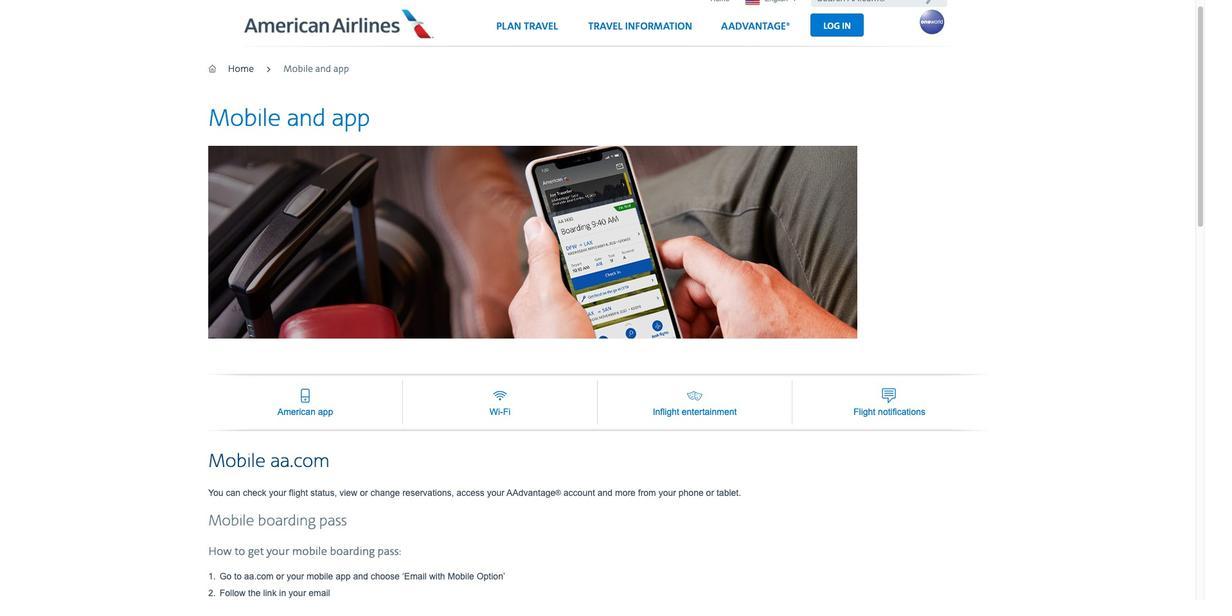Task type: describe. For each thing, give the bounding box(es) containing it.
tablet.
[[717, 488, 741, 498]]

2 horizontal spatial or
[[706, 488, 714, 498]]

oneworld link opens in a new window image
[[919, 9, 945, 35]]

your right from
[[659, 488, 676, 498]]

notifications image
[[882, 387, 897, 405]]

follow
[[220, 588, 246, 598]]

pass
[[319, 512, 347, 531]]

mobile and app inside main content
[[208, 104, 370, 134]]

can
[[226, 488, 241, 498]]

0 vertical spatial aa.com
[[270, 450, 330, 474]]

mobile image
[[298, 387, 313, 405]]

entertainment
[[682, 407, 737, 417]]

mobile down can
[[208, 512, 254, 531]]

access
[[457, 488, 485, 498]]

phone
[[679, 488, 704, 498]]

in inside go to aa.com or your mobile app and choose 'email with mobile option' follow the link in your email
[[279, 588, 286, 598]]

aadvantage
[[507, 488, 556, 498]]

flight
[[289, 488, 308, 498]]

entertainment image
[[687, 387, 703, 405]]

mobile down home "link"
[[208, 104, 281, 134]]

aadvantage®
[[721, 20, 790, 33]]

with
[[429, 571, 445, 582]]

option'
[[477, 571, 505, 582]]

check
[[243, 488, 267, 498]]

view
[[340, 488, 358, 498]]

get
[[248, 545, 264, 559]]

log
[[824, 20, 840, 31]]

change
[[371, 488, 400, 498]]

travel information
[[588, 20, 692, 33]]

american
[[278, 407, 316, 417]]

mobile boarding pass
[[208, 512, 347, 531]]

mobile aa.com
[[208, 450, 330, 474]]

account
[[564, 488, 595, 498]]

your left email
[[289, 588, 306, 598]]

choose
[[371, 571, 400, 582]]

pass:
[[378, 545, 401, 559]]

wifi image
[[492, 387, 508, 405]]

wi-fi link
[[403, 380, 598, 425]]

plan travel
[[496, 20, 558, 33]]

mobile right home at left top
[[284, 63, 313, 75]]

fi
[[503, 407, 511, 417]]

0 horizontal spatial boarding
[[258, 512, 316, 531]]

mobile and app main content
[[204, 104, 987, 600]]

log in
[[824, 20, 851, 31]]

0 vertical spatial mobile
[[292, 545, 327, 559]]

1 horizontal spatial boarding
[[330, 545, 375, 559]]

wi-
[[490, 407, 503, 417]]



Task type: vqa. For each thing, say whether or not it's contained in the screenshot.
your
yes



Task type: locate. For each thing, give the bounding box(es) containing it.
american airlines - homepage image
[[245, 9, 435, 38]]

boarding
[[258, 512, 316, 531], [330, 545, 375, 559]]

in right link
[[279, 588, 286, 598]]

to inside go to aa.com or your mobile app and choose 'email with mobile option' follow the link in your email
[[234, 571, 242, 582]]

mobile up can
[[208, 450, 266, 474]]

notifications
[[878, 407, 926, 417]]

go to aa.com or your mobile app and choose 'email with mobile option' follow the link in your email
[[220, 571, 505, 598]]

information
[[625, 20, 692, 33]]

aa.com up the
[[244, 571, 274, 582]]

plan
[[496, 20, 521, 33]]

status,
[[311, 488, 337, 498]]

go
[[220, 571, 232, 582]]

american app link
[[208, 380, 403, 425]]

Search AA.com® search field
[[811, 0, 948, 7]]

travel right plan
[[524, 20, 558, 33]]

1 horizontal spatial travel
[[588, 20, 623, 33]]

flight
[[854, 407, 876, 417]]

0 horizontal spatial or
[[276, 571, 284, 582]]

1 vertical spatial aa.com
[[244, 571, 274, 582]]

mobile inside go to aa.com or your mobile app and choose 'email with mobile option' follow the link in your email
[[307, 571, 333, 582]]

app inside go to aa.com or your mobile app and choose 'email with mobile option' follow the link in your email
[[336, 571, 351, 582]]

aa.com
[[270, 450, 330, 474], [244, 571, 274, 582]]

2 to from the top
[[234, 571, 242, 582]]

1 vertical spatial in
[[279, 588, 286, 598]]

in
[[842, 20, 851, 31], [279, 588, 286, 598]]

1 to from the top
[[235, 545, 245, 559]]

app
[[334, 63, 349, 75], [332, 104, 370, 134], [318, 407, 333, 417], [336, 571, 351, 582]]

in right log
[[842, 20, 851, 31]]

®
[[556, 488, 561, 497]]

mobile
[[284, 63, 313, 75], [208, 104, 281, 134], [208, 450, 266, 474], [208, 512, 254, 531], [448, 571, 474, 582]]

mobile
[[292, 545, 327, 559], [307, 571, 333, 582]]

to right go
[[234, 571, 242, 582]]

1 vertical spatial to
[[234, 571, 242, 582]]

mobile inside go to aa.com or your mobile app and choose 'email with mobile option' follow the link in your email
[[448, 571, 474, 582]]

in inside navigation
[[842, 20, 851, 31]]

link
[[263, 588, 277, 598]]

0 vertical spatial boarding
[[258, 512, 316, 531]]

18 image
[[926, 0, 937, 5]]

more
[[615, 488, 636, 498]]

to
[[235, 545, 245, 559], [234, 571, 242, 582]]

boarding up go to aa.com or your mobile app and choose 'email with mobile option' follow the link in your email on the bottom left of page
[[330, 545, 375, 559]]

1 vertical spatial mobile
[[307, 571, 333, 582]]

your right access
[[487, 488, 505, 498]]

email
[[309, 588, 330, 598]]

inflight entertainment
[[653, 407, 737, 417]]

and
[[315, 63, 331, 75], [287, 104, 326, 134], [598, 488, 613, 498], [353, 571, 368, 582]]

0 vertical spatial to
[[235, 545, 245, 559]]

mobile right with
[[448, 571, 474, 582]]

flight notifications link
[[793, 380, 987, 425]]

aa.com up flight
[[270, 450, 330, 474]]

your
[[269, 488, 287, 498], [487, 488, 505, 498], [659, 488, 676, 498], [267, 545, 290, 559], [287, 571, 304, 582], [289, 588, 306, 598]]

or right view
[[360, 488, 368, 498]]

to left get
[[235, 545, 245, 559]]

home link
[[228, 63, 254, 75]]

1 horizontal spatial in
[[842, 20, 851, 31]]

main navigation navigation
[[485, 13, 864, 46]]

aa.com inside go to aa.com or your mobile app and choose 'email with mobile option' follow the link in your email
[[244, 571, 274, 582]]

boarding down flight
[[258, 512, 316, 531]]

how to get your mobile boarding pass:
[[208, 545, 401, 559]]

and inside go to aa.com or your mobile app and choose 'email with mobile option' follow the link in your email
[[353, 571, 368, 582]]

flight notifications
[[854, 407, 926, 417]]

log in link
[[811, 13, 864, 36]]

1 travel from the left
[[524, 20, 558, 33]]

reservations,
[[403, 488, 454, 498]]

the
[[248, 588, 261, 598]]

your left flight
[[269, 488, 287, 498]]

you can check your flight status, view or change reservations, access your aadvantage ® account and more from your phone or tablet.
[[208, 488, 741, 498]]

boarding pass and flight information on the app image
[[208, 146, 858, 339]]

click to change language and/or country / region image
[[792, 0, 798, 1]]

travel
[[524, 20, 558, 33], [588, 20, 623, 33]]

0 vertical spatial mobile and app
[[284, 63, 349, 75]]

to for aa.com
[[234, 571, 242, 582]]

american app
[[278, 407, 333, 417]]

inflight entertainment link
[[598, 380, 793, 425]]

aadvantage® button
[[710, 15, 802, 46]]

inflight
[[653, 407, 679, 417]]

mobile down pass
[[292, 545, 327, 559]]

from
[[638, 488, 656, 498]]

to for get
[[235, 545, 245, 559]]

1 horizontal spatial or
[[360, 488, 368, 498]]

0 vertical spatial in
[[842, 20, 851, 31]]

home
[[228, 63, 254, 75]]

or up link
[[276, 571, 284, 582]]

2 travel from the left
[[588, 20, 623, 33]]

your right get
[[267, 545, 290, 559]]

or inside go to aa.com or your mobile app and choose 'email with mobile option' follow the link in your email
[[276, 571, 284, 582]]

plan travel button
[[485, 15, 570, 46]]

0 horizontal spatial travel
[[524, 20, 558, 33]]

travel information button
[[577, 15, 704, 46]]

or
[[360, 488, 368, 498], [706, 488, 714, 498], [276, 571, 284, 582]]

'email
[[402, 571, 427, 582]]

mobile and app
[[284, 63, 349, 75], [208, 104, 370, 134]]

you
[[208, 488, 223, 498]]

how
[[208, 545, 232, 559]]

mobile up email
[[307, 571, 333, 582]]

wi-fi
[[490, 407, 511, 417]]

0 horizontal spatial in
[[279, 588, 286, 598]]

travel left information at top right
[[588, 20, 623, 33]]

1 vertical spatial mobile and app
[[208, 104, 370, 134]]

your down how to get your mobile boarding pass:
[[287, 571, 304, 582]]

or left tablet.
[[706, 488, 714, 498]]

1 vertical spatial boarding
[[330, 545, 375, 559]]



